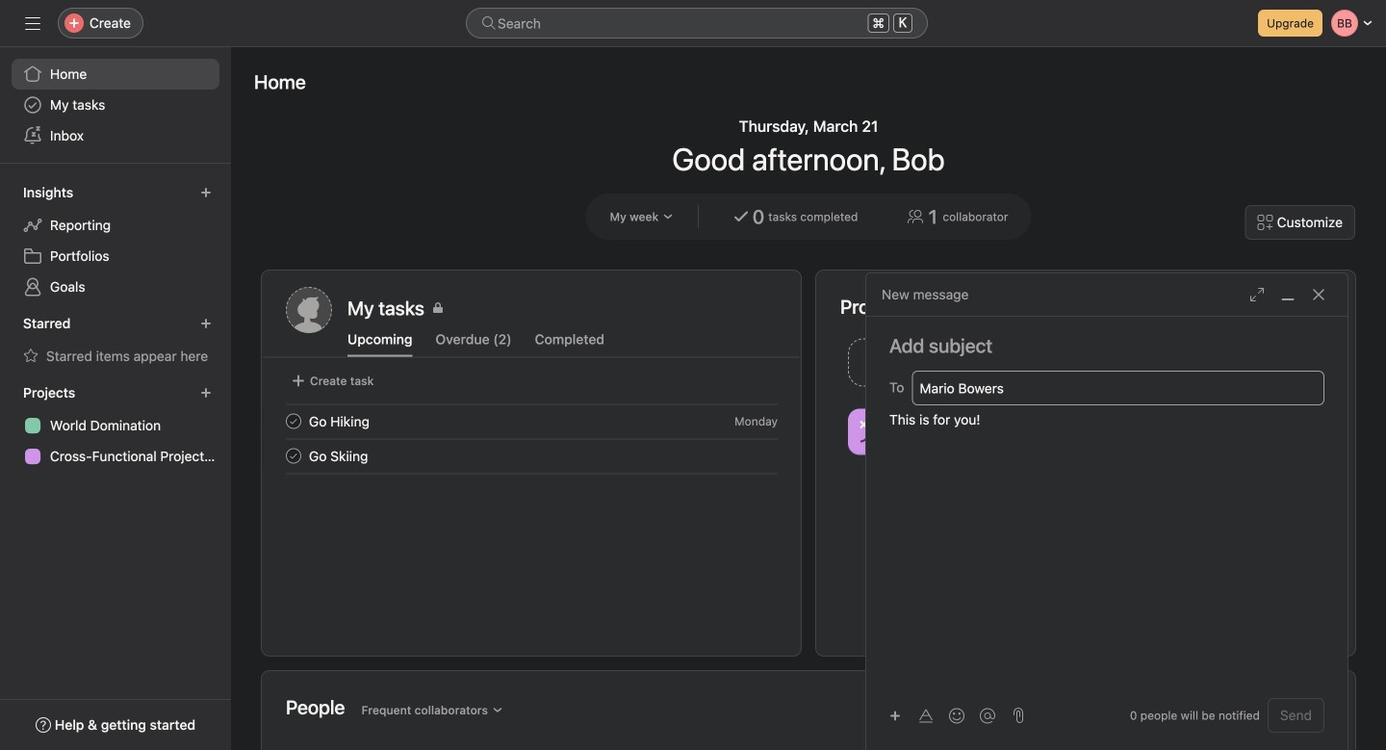 Task type: describe. For each thing, give the bounding box(es) containing it.
add items to starred image
[[200, 318, 212, 329]]

line_and_symbols image
[[860, 420, 883, 443]]

new project or portfolio image
[[200, 387, 212, 399]]

Add subject text field
[[867, 332, 1348, 359]]

insert an object image
[[890, 710, 901, 722]]

Mark complete checkbox
[[282, 444, 305, 468]]

minimize image
[[1281, 287, 1296, 302]]

projects element
[[0, 376, 231, 476]]

rocket image
[[1106, 351, 1129, 374]]

mark complete image for mark complete option
[[282, 444, 305, 468]]

hide sidebar image
[[25, 15, 40, 31]]

close image
[[1312, 287, 1327, 302]]

add profile photo image
[[286, 287, 332, 333]]

expand popout to full screen image
[[1250, 287, 1265, 302]]

global element
[[0, 47, 231, 163]]



Task type: vqa. For each thing, say whether or not it's contained in the screenshot.
Mark complete icon
yes



Task type: locate. For each thing, give the bounding box(es) containing it.
2 mark complete image from the top
[[282, 444, 305, 468]]

list item
[[841, 333, 1087, 392], [263, 404, 801, 439], [263, 439, 801, 473]]

insights element
[[0, 175, 231, 306]]

0 vertical spatial mark complete image
[[282, 410, 305, 433]]

Search tasks, projects, and more text field
[[466, 8, 928, 39]]

1 vertical spatial mark complete image
[[282, 444, 305, 468]]

mark complete image for mark complete checkbox
[[282, 410, 305, 433]]

new insights image
[[200, 187, 212, 198]]

mark complete image
[[282, 410, 305, 433], [282, 444, 305, 468]]

None field
[[466, 8, 928, 39]]

Mark complete checkbox
[[282, 410, 305, 433]]

starred element
[[0, 306, 231, 376]]

1 mark complete image from the top
[[282, 410, 305, 433]]

mark complete image up mark complete option
[[282, 410, 305, 433]]

cell
[[916, 377, 1318, 400]]

at mention image
[[980, 708, 996, 724]]

toolbar
[[882, 702, 1005, 729]]

mark complete image down mark complete checkbox
[[282, 444, 305, 468]]

dialog
[[867, 273, 1348, 750]]



